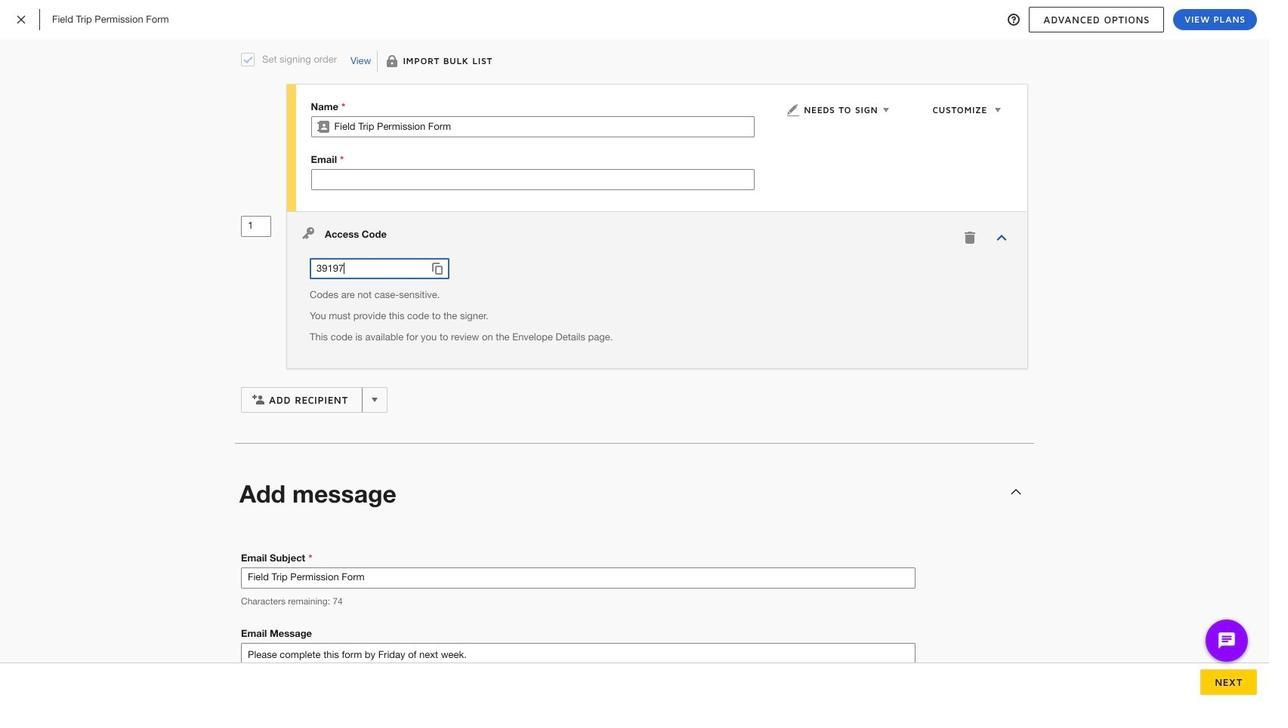 Task type: describe. For each thing, give the bounding box(es) containing it.
Enter access code text field
[[311, 259, 426, 279]]

Enter Message text field
[[241, 643, 915, 695]]

Complete with DocuSign: text field
[[242, 569, 915, 588]]



Task type: locate. For each thing, give the bounding box(es) containing it.
None number field
[[242, 217, 270, 236]]

None text field
[[334, 117, 754, 137], [312, 170, 754, 190], [334, 117, 754, 137], [312, 170, 754, 190]]

region
[[287, 212, 1027, 368]]



